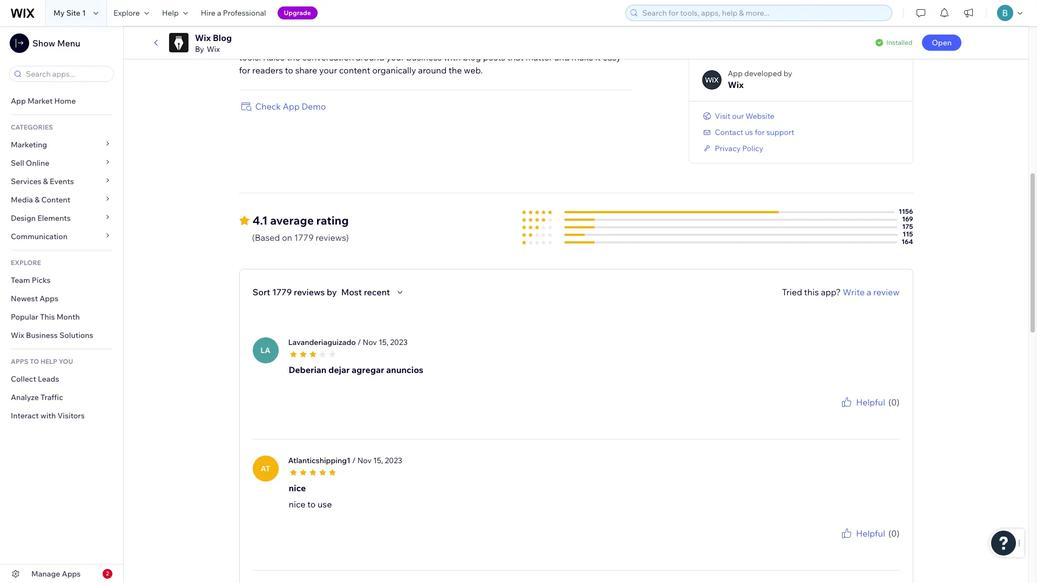 Task type: vqa. For each thing, say whether or not it's contained in the screenshot.
Check App Demo
yes



Task type: describe. For each thing, give the bounding box(es) containing it.
(based
[[252, 232, 280, 243]]

contact us for support
[[715, 127, 795, 137]]

my site 1
[[53, 8, 86, 18]]

interact
[[11, 411, 39, 421]]

media & content
[[11, 195, 70, 205]]

wix inside sidebar element
[[11, 331, 24, 340]]

website
[[746, 111, 775, 121]]

show menu
[[32, 38, 80, 49]]

(0) for lavanderiaguizado / nov 15, 2023
[[889, 397, 900, 408]]

helpful for lavanderiaguizado / nov 15, 2023
[[856, 397, 886, 408]]

demo
[[302, 101, 326, 112]]

wix blog logo image
[[169, 33, 189, 52]]

traffic
[[41, 393, 63, 403]]

services & events link
[[0, 172, 123, 191]]

deberian
[[289, 365, 327, 375]]

(0) for atlanticshipping1 / nov 15, 2023
[[889, 528, 900, 539]]

manage apps
[[31, 570, 81, 579]]

explore
[[11, 259, 41, 267]]

free
[[709, 20, 724, 30]]

newest apps
[[11, 294, 58, 304]]

/ for atlanticshipping1
[[352, 456, 356, 466]]

privacy
[[715, 144, 741, 153]]

by
[[195, 44, 204, 54]]

us
[[745, 127, 753, 137]]

anuncios
[[386, 365, 424, 375]]

sell online link
[[0, 154, 123, 172]]

app for app developed by wix
[[728, 68, 743, 78]]

nov for lavanderiaguizado
[[363, 338, 377, 347]]

newest apps link
[[0, 290, 123, 308]]

you
[[59, 358, 73, 366]]

(based on 1779 reviews)
[[252, 232, 349, 243]]

communication
[[11, 232, 69, 242]]

1 horizontal spatial a
[[867, 287, 872, 298]]

helpful for atlanticshipping1 / nov 15, 2023
[[856, 528, 886, 539]]

collect leads
[[11, 374, 59, 384]]

recent
[[364, 287, 390, 298]]

design elements link
[[0, 209, 123, 227]]

month
[[57, 312, 80, 322]]

sort
[[253, 287, 270, 298]]

reviews
[[294, 287, 325, 298]]

for for lavanderiaguizado / nov 15, 2023
[[847, 409, 855, 417]]

events
[[50, 177, 74, 186]]

home
[[54, 96, 76, 106]]

help
[[162, 8, 179, 18]]

show
[[32, 38, 55, 49]]

communication link
[[0, 227, 123, 246]]

manage
[[31, 570, 60, 579]]

developed by wix image
[[702, 70, 722, 89]]

1 horizontal spatial app
[[283, 101, 300, 112]]

analyze
[[11, 393, 39, 403]]

& for events
[[43, 177, 48, 186]]

marketing link
[[0, 136, 123, 154]]

nice nice to use
[[289, 483, 332, 510]]

& for content
[[35, 195, 40, 205]]

check
[[255, 101, 281, 112]]

wix blog by wix
[[195, 32, 232, 54]]

apps for newest apps
[[40, 294, 58, 304]]

contact
[[715, 127, 744, 137]]

privacy policy
[[715, 144, 764, 153]]

support
[[767, 127, 795, 137]]

2 nice from the top
[[289, 499, 305, 510]]

picks
[[32, 276, 51, 285]]

app developed by wix
[[728, 68, 793, 90]]

popular
[[11, 312, 38, 322]]

/ for lavanderiaguizado
[[358, 338, 361, 347]]

2
[[106, 571, 109, 578]]

explore
[[113, 8, 140, 18]]

write a review button
[[843, 286, 900, 299]]

services & events
[[11, 177, 74, 186]]

collect
[[11, 374, 36, 384]]

tried
[[782, 287, 803, 298]]

team picks link
[[0, 271, 123, 290]]

team picks
[[11, 276, 51, 285]]

hire a professional
[[201, 8, 266, 18]]

design elements
[[11, 213, 71, 223]]

0 vertical spatial 1779
[[294, 232, 314, 243]]

privacy policy link
[[702, 144, 764, 153]]

open
[[932, 38, 952, 48]]

on
[[282, 232, 292, 243]]

review
[[874, 287, 900, 298]]

2023 for lavanderiaguizado / nov 15, 2023
[[390, 338, 408, 347]]

help button
[[156, 0, 194, 26]]

installed
[[887, 38, 913, 46]]

at
[[261, 464, 270, 474]]

use
[[318, 499, 332, 510]]

blog
[[213, 32, 232, 43]]

apps for free apps
[[726, 20, 745, 30]]

169
[[902, 215, 913, 223]]

sort 1779 reviews by
[[253, 287, 337, 298]]

visit our website
[[715, 111, 775, 121]]

1 vertical spatial 1779
[[272, 287, 292, 298]]

helpful button for lavanderiaguizado / nov 15, 2023
[[840, 396, 886, 409]]

hire a professional link
[[194, 0, 273, 26]]

to
[[307, 499, 316, 510]]

wix inside app developed by wix
[[728, 79, 744, 90]]

market
[[28, 96, 53, 106]]

popular this month
[[11, 312, 80, 322]]

atlanticshipping1 / nov 15, 2023
[[288, 456, 402, 466]]

115
[[903, 230, 913, 238]]

15, for lavanderiaguizado / nov 15, 2023
[[379, 338, 389, 347]]



Task type: locate. For each thing, give the bounding box(es) containing it.
feedback for lavanderiaguizado / nov 15, 2023
[[872, 409, 900, 417]]

2023 for atlanticshipping1 / nov 15, 2023
[[385, 456, 402, 466]]

app market home link
[[0, 92, 123, 110]]

1156
[[899, 207, 913, 215]]

0 vertical spatial &
[[43, 177, 48, 186]]

app inside sidebar element
[[11, 96, 26, 106]]

team
[[11, 276, 30, 285]]

show menu button
[[10, 34, 80, 53]]

a right hire
[[217, 8, 221, 18]]

0 vertical spatial 15,
[[379, 338, 389, 347]]

wix business solutions link
[[0, 326, 123, 345]]

4.1
[[253, 213, 268, 227]]

0 horizontal spatial apps
[[40, 294, 58, 304]]

Search for tools, apps, help & more... field
[[639, 5, 889, 21]]

0 vertical spatial helpful button
[[840, 396, 886, 409]]

by
[[784, 68, 793, 78], [327, 287, 337, 298]]

175
[[902, 222, 913, 231]]

wix right developed by wix image on the top
[[728, 79, 744, 90]]

my
[[53, 8, 65, 18]]

atlanticshipping1
[[288, 456, 351, 466]]

0 vertical spatial 2023
[[390, 338, 408, 347]]

2 your from the top
[[857, 540, 870, 548]]

1 helpful from the top
[[856, 397, 886, 408]]

apps up this
[[40, 294, 58, 304]]

by right developed
[[784, 68, 793, 78]]

your for atlanticshipping1 / nov 15, 2023
[[857, 540, 870, 548]]

reviews)
[[316, 232, 349, 243]]

check app demo link
[[239, 100, 326, 113]]

1 vertical spatial for
[[847, 409, 855, 417]]

app for app market home
[[11, 96, 26, 106]]

2 horizontal spatial apps
[[726, 20, 745, 30]]

nov right atlanticshipping1
[[358, 456, 372, 466]]

open button
[[922, 35, 962, 51]]

164
[[902, 238, 913, 246]]

business
[[26, 331, 58, 340]]

1 (0) from the top
[[889, 397, 900, 408]]

apps right 'free'
[[726, 20, 745, 30]]

your for lavanderiaguizado / nov 15, 2023
[[857, 409, 870, 417]]

popular this month link
[[0, 308, 123, 326]]

content
[[41, 195, 70, 205]]

by inside app developed by wix
[[784, 68, 793, 78]]

nice
[[289, 483, 306, 494], [289, 499, 305, 510]]

visit
[[715, 111, 731, 121]]

average
[[270, 213, 314, 227]]

1 nice from the top
[[289, 483, 306, 494]]

1 horizontal spatial apps
[[62, 570, 81, 579]]

2 helpful from the top
[[856, 528, 886, 539]]

help
[[40, 358, 57, 366]]

media & content link
[[0, 191, 123, 209]]

apps
[[11, 358, 28, 366]]

apps to help you
[[11, 358, 73, 366]]

app right developed by wix image on the top
[[728, 68, 743, 78]]

lavanderiaguizado
[[288, 338, 356, 347]]

app inside app developed by wix
[[728, 68, 743, 78]]

a right write
[[867, 287, 872, 298]]

newest
[[11, 294, 38, 304]]

feedback for atlanticshipping1 / nov 15, 2023
[[872, 540, 900, 548]]

solutions
[[59, 331, 93, 340]]

wix
[[195, 32, 211, 43], [207, 44, 220, 54], [728, 79, 744, 90], [11, 331, 24, 340]]

free apps
[[709, 20, 745, 30]]

agregar
[[352, 365, 384, 375]]

most recent
[[341, 287, 390, 298]]

1 vertical spatial you
[[834, 540, 845, 548]]

lavanderiaguizado / nov 15, 2023
[[288, 338, 408, 347]]

app left "demo" on the left of page
[[283, 101, 300, 112]]

2 horizontal spatial app
[[728, 68, 743, 78]]

elements
[[37, 213, 71, 223]]

wix right by
[[207, 44, 220, 54]]

feedback
[[872, 409, 900, 417], [872, 540, 900, 548]]

nov
[[363, 338, 377, 347], [358, 456, 372, 466]]

& left events
[[43, 177, 48, 186]]

0 horizontal spatial a
[[217, 8, 221, 18]]

4.1 average rating
[[253, 213, 349, 227]]

apps right manage
[[62, 570, 81, 579]]

1779 right the sort
[[272, 287, 292, 298]]

apps for manage apps
[[62, 570, 81, 579]]

1 helpful button from the top
[[840, 396, 886, 409]]

1 vertical spatial helpful button
[[840, 527, 886, 540]]

wix up by
[[195, 32, 211, 43]]

la
[[261, 346, 271, 355]]

marketing
[[11, 140, 47, 150]]

2 vertical spatial for
[[847, 540, 855, 548]]

apps
[[726, 20, 745, 30], [40, 294, 58, 304], [62, 570, 81, 579]]

1 vertical spatial apps
[[40, 294, 58, 304]]

/ up deberian dejar agregar anuncios
[[358, 338, 361, 347]]

15, for atlanticshipping1 / nov 15, 2023
[[373, 456, 383, 466]]

nice left "to"
[[289, 499, 305, 510]]

by left most
[[327, 287, 337, 298]]

rating
[[316, 213, 349, 227]]

0 vertical spatial feedback
[[872, 409, 900, 417]]

1 your from the top
[[857, 409, 870, 417]]

2023
[[390, 338, 408, 347], [385, 456, 402, 466]]

menu
[[57, 38, 80, 49]]

0 horizontal spatial 1779
[[272, 287, 292, 298]]

2 thank you for your feedback from the top
[[814, 540, 900, 548]]

site
[[66, 8, 80, 18]]

0 vertical spatial for
[[755, 127, 765, 137]]

wix down popular in the bottom of the page
[[11, 331, 24, 340]]

our
[[732, 111, 744, 121]]

for for atlanticshipping1 / nov 15, 2023
[[847, 540, 855, 548]]

0 horizontal spatial &
[[35, 195, 40, 205]]

0 vertical spatial nice
[[289, 483, 306, 494]]

1 vertical spatial nov
[[358, 456, 372, 466]]

professional
[[223, 8, 266, 18]]

1 vertical spatial &
[[35, 195, 40, 205]]

nov up agregar
[[363, 338, 377, 347]]

developed
[[745, 68, 782, 78]]

& right media
[[35, 195, 40, 205]]

dejar
[[329, 365, 350, 375]]

services
[[11, 177, 41, 186]]

0 vertical spatial your
[[857, 409, 870, 417]]

2 vertical spatial apps
[[62, 570, 81, 579]]

0 vertical spatial you
[[834, 409, 845, 417]]

visitors
[[58, 411, 85, 421]]

0 vertical spatial thank
[[814, 409, 833, 417]]

2 (0) from the top
[[889, 528, 900, 539]]

2 feedback from the top
[[872, 540, 900, 548]]

1 vertical spatial 2023
[[385, 456, 402, 466]]

thank for atlanticshipping1 / nov 15, 2023
[[814, 540, 833, 548]]

1779
[[294, 232, 314, 243], [272, 287, 292, 298]]

0 horizontal spatial by
[[327, 287, 337, 298]]

2 you from the top
[[834, 540, 845, 548]]

0 vertical spatial apps
[[726, 20, 745, 30]]

1 vertical spatial feedback
[[872, 540, 900, 548]]

1 horizontal spatial 1779
[[294, 232, 314, 243]]

a inside hire a professional link
[[217, 8, 221, 18]]

helpful button
[[840, 396, 886, 409], [840, 527, 886, 540]]

nov for atlanticshipping1
[[358, 456, 372, 466]]

analyze traffic
[[11, 393, 63, 403]]

most
[[341, 287, 362, 298]]

2 helpful button from the top
[[840, 527, 886, 540]]

0 vertical spatial (0)
[[889, 397, 900, 408]]

1 vertical spatial thank you for your feedback
[[814, 540, 900, 548]]

1 horizontal spatial by
[[784, 68, 793, 78]]

app left market
[[11, 96, 26, 106]]

1 horizontal spatial /
[[358, 338, 361, 347]]

0 vertical spatial nov
[[363, 338, 377, 347]]

nice down atlanticshipping1
[[289, 483, 306, 494]]

&
[[43, 177, 48, 186], [35, 195, 40, 205]]

1 thank from the top
[[814, 409, 833, 417]]

1 vertical spatial /
[[352, 456, 356, 466]]

0 vertical spatial helpful
[[856, 397, 886, 408]]

0 horizontal spatial app
[[11, 96, 26, 106]]

1 vertical spatial a
[[867, 287, 872, 298]]

Search apps... field
[[23, 66, 110, 82]]

thank you for your feedback for atlanticshipping1 / nov 15, 2023
[[814, 540, 900, 548]]

you for atlanticshipping1 / nov 15, 2023
[[834, 540, 845, 548]]

1 you from the top
[[834, 409, 845, 417]]

0 vertical spatial a
[[217, 8, 221, 18]]

you
[[834, 409, 845, 417], [834, 540, 845, 548]]

a
[[217, 8, 221, 18], [867, 287, 872, 298]]

1 vertical spatial (0)
[[889, 528, 900, 539]]

0 vertical spatial /
[[358, 338, 361, 347]]

this
[[804, 287, 819, 298]]

1 vertical spatial your
[[857, 540, 870, 548]]

thank for lavanderiaguizado / nov 15, 2023
[[814, 409, 833, 417]]

you for lavanderiaguizado / nov 15, 2023
[[834, 409, 845, 417]]

(0)
[[889, 397, 900, 408], [889, 528, 900, 539]]

1 vertical spatial by
[[327, 287, 337, 298]]

thank you for your feedback
[[814, 409, 900, 417], [814, 540, 900, 548]]

1779 right on
[[294, 232, 314, 243]]

policy
[[743, 144, 764, 153]]

0 vertical spatial by
[[784, 68, 793, 78]]

1 thank you for your feedback from the top
[[814, 409, 900, 417]]

/ right atlanticshipping1
[[352, 456, 356, 466]]

1 vertical spatial thank
[[814, 540, 833, 548]]

0 vertical spatial thank you for your feedback
[[814, 409, 900, 417]]

15,
[[379, 338, 389, 347], [373, 456, 383, 466]]

thank you for your feedback for lavanderiaguizado / nov 15, 2023
[[814, 409, 900, 417]]

tried this app? write a review
[[782, 287, 900, 298]]

2 thank from the top
[[814, 540, 833, 548]]

app?
[[821, 287, 841, 298]]

helpful button for atlanticshipping1 / nov 15, 2023
[[840, 527, 886, 540]]

1 horizontal spatial &
[[43, 177, 48, 186]]

1 vertical spatial 15,
[[373, 456, 383, 466]]

1 vertical spatial nice
[[289, 499, 305, 510]]

interact with visitors link
[[0, 407, 123, 425]]

app market home
[[11, 96, 76, 106]]

write
[[843, 287, 865, 298]]

1 vertical spatial helpful
[[856, 528, 886, 539]]

1 feedback from the top
[[872, 409, 900, 417]]

for
[[755, 127, 765, 137], [847, 409, 855, 417], [847, 540, 855, 548]]

0 horizontal spatial /
[[352, 456, 356, 466]]

your
[[857, 409, 870, 417], [857, 540, 870, 548]]

sidebar element
[[0, 26, 124, 584]]



